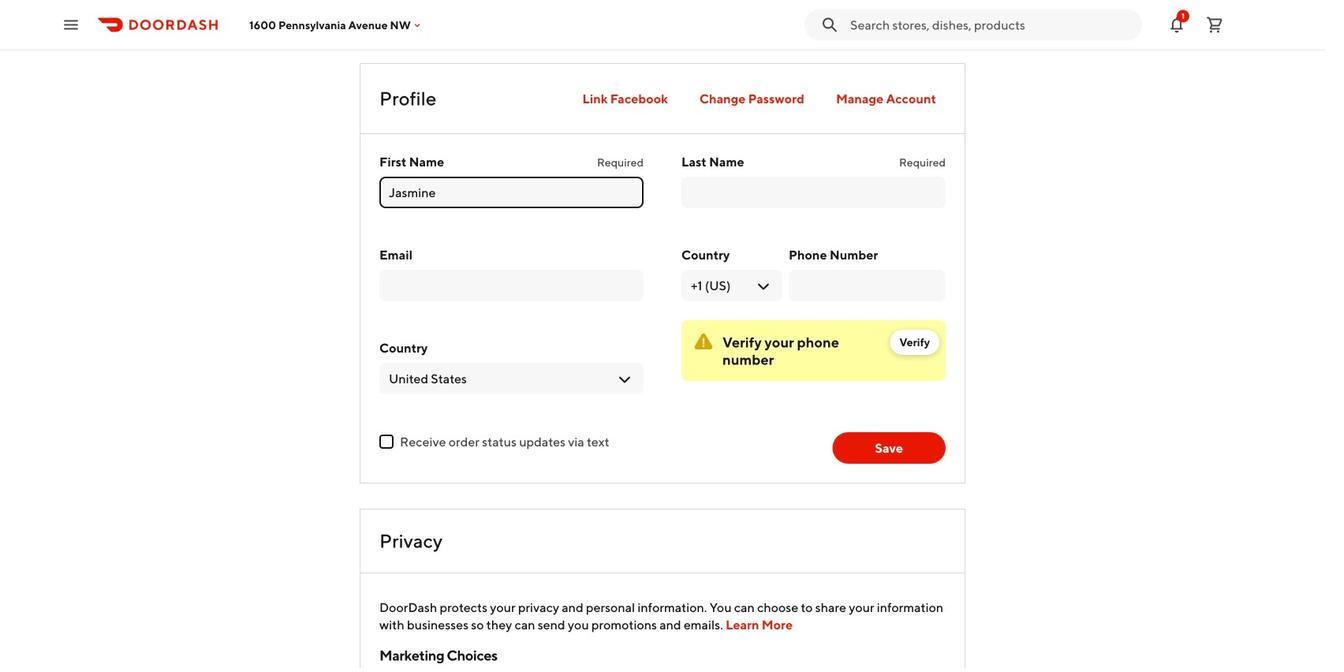 Task type: vqa. For each thing, say whether or not it's contained in the screenshot.
0 items, open Order Cart icon
yes



Task type: describe. For each thing, give the bounding box(es) containing it.
Store search: begin typing to search for stores available on DoorDash text field
[[851, 16, 1133, 34]]

open menu image
[[62, 15, 80, 34]]

notification bell image
[[1168, 15, 1187, 34]]



Task type: locate. For each thing, give the bounding box(es) containing it.
None text field
[[389, 184, 634, 201]]

0 items, open order cart image
[[1206, 15, 1224, 34]]

None checkbox
[[379, 435, 394, 449]]

status
[[682, 320, 946, 381]]



